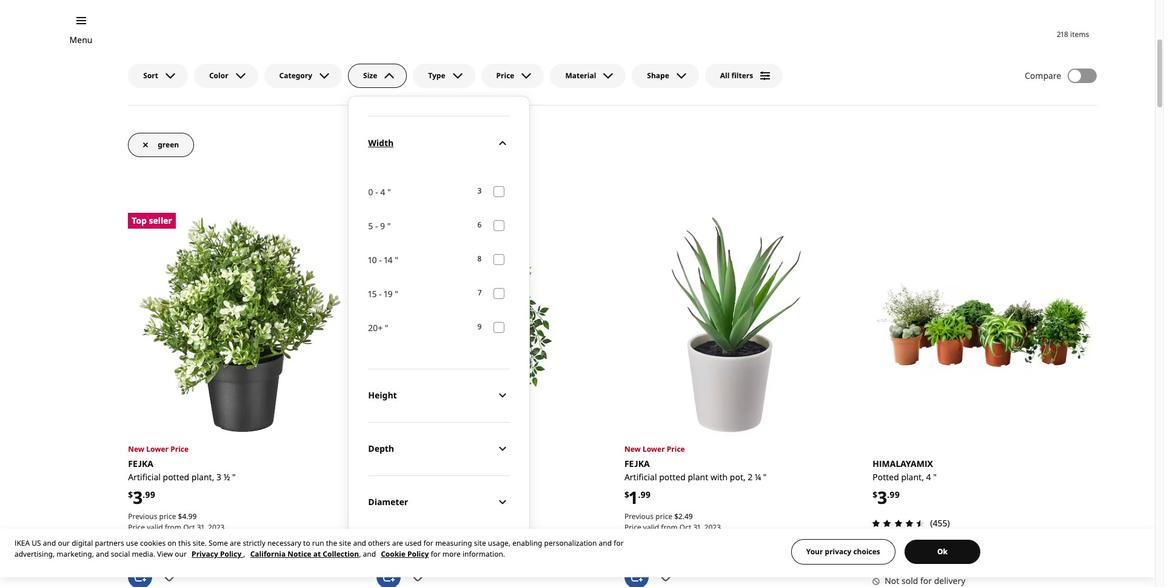 Task type: locate. For each thing, give the bounding box(es) containing it.
$ inside new lower price fejka artificial potted plant with pot, 2 ¼ " $ 1 . 99
[[625, 489, 630, 500]]

1 horizontal spatial 2
[[748, 471, 753, 483]]

99 inside 'himalayamix potted plant, 4 " $ 3 . 99'
[[890, 489, 900, 500]]

2 horizontal spatial plant,
[[902, 471, 924, 483]]

previous for 1
[[625, 511, 654, 522]]

2 horizontal spatial 31,
[[694, 522, 703, 533]]

price inside new lower price fejka artificial potted plant, 3 ½ " $ 3 . 99
[[171, 444, 189, 454]]

218
[[1057, 29, 1069, 39]]

99 up site. on the bottom left
[[188, 511, 197, 522]]

price inside previous price $ 4 . 99 price valid from oct 31, 2023
[[128, 522, 145, 533]]

lower inside new lower price fejka artificial potted plant, 3 ½ " $ 3 . 99
[[146, 444, 169, 454]]

social
[[111, 549, 130, 559]]

99 down artificial potted plant, 3 ½ " in the bottom left of the page
[[394, 489, 404, 500]]

- left 19
[[379, 288, 382, 299]]

0 horizontal spatial ,
[[243, 549, 245, 559]]

1 horizontal spatial plant,
[[440, 471, 463, 483]]

plant, inside new lower price fejka artificial potted plant, 3 ½ " $ 3 . 99
[[192, 471, 214, 483]]

sort
[[143, 70, 158, 81]]

2 horizontal spatial oct
[[680, 522, 692, 533]]

2 horizontal spatial from
[[661, 522, 678, 533]]

. down artificial potted plant, 3 ½ " in the bottom left of the page
[[391, 489, 394, 500]]

oct inside previous price $ 9 . 99 price valid from oct 31, 2023
[[432, 522, 443, 533]]

1 potted from the left
[[163, 471, 189, 483]]

1 new from the left
[[128, 444, 144, 454]]

plant, down himalayamix
[[902, 471, 924, 483]]

previous price $ 4 . 99 price valid from oct 31, 2023
[[128, 511, 225, 533]]

ok
[[938, 546, 948, 557]]

valid
[[147, 522, 163, 533], [395, 522, 411, 533], [643, 522, 659, 533]]

- for 10
[[379, 254, 382, 265]]

.
[[143, 489, 145, 500], [391, 489, 394, 500], [638, 489, 641, 500], [888, 489, 890, 500], [186, 511, 188, 522], [435, 511, 437, 522], [683, 511, 685, 522]]

price inside previous price $ 4 . 99 price valid from oct 31, 2023
[[159, 511, 176, 522]]

fejka inside new lower price fejka artificial potted plant, 3 ½ " $ 3 . 99
[[128, 458, 153, 469]]

½ inside new lower price fejka artificial potted plant, 3 ½ " $ 3 . 99
[[224, 471, 230, 483]]

1 horizontal spatial from
[[413, 522, 430, 533]]

our down the this
[[175, 549, 187, 559]]

items
[[1071, 29, 1090, 39]]

1 policy from the left
[[220, 549, 242, 559]]

this
[[178, 538, 191, 548]]

previous price $ 9 . 99 price valid from oct 31, 2023
[[376, 511, 473, 533]]

2023 inside previous price $ 9 . 99 price valid from oct 31, 2023
[[456, 522, 473, 533]]

0 horizontal spatial site
[[339, 538, 351, 548]]

lower inside new lower price fejka artificial potted plant with pot, 2 ¼ " $ 1 . 99
[[643, 444, 665, 454]]

, left cookie
[[359, 549, 361, 559]]

oct for 3
[[183, 522, 195, 533]]

previous
[[128, 511, 157, 522], [376, 511, 406, 522], [625, 511, 654, 522]]

1 31, from the left
[[197, 522, 206, 533]]

0 horizontal spatial policy
[[220, 549, 242, 559]]

lower
[[146, 444, 169, 454], [395, 444, 417, 454], [643, 444, 665, 454]]

6 down 3 products "element"
[[478, 220, 482, 230]]

31, up "measuring"
[[445, 522, 455, 533]]

price up used on the left bottom of the page
[[407, 511, 424, 522]]

from inside previous price $ 9 . 99 price valid from oct 31, 2023
[[413, 522, 430, 533]]

3 2023 from the left
[[705, 522, 721, 533]]

1 horizontal spatial our
[[175, 549, 187, 559]]

information.
[[463, 549, 505, 559]]

2 price from the left
[[407, 511, 424, 522]]

new for 1
[[625, 444, 641, 454]]

more
[[443, 549, 461, 559]]

6
[[478, 220, 482, 230], [381, 486, 391, 509]]

height
[[368, 389, 397, 401]]

2 oct from the left
[[432, 522, 443, 533]]

3 valid from the left
[[643, 522, 659, 533]]

for left (577)
[[424, 538, 434, 548]]

1 from from the left
[[165, 522, 181, 533]]

plant, inside 'himalayamix potted plant, 4 " $ 3 . 99'
[[902, 471, 924, 483]]

2023 up the some at the left bottom
[[208, 522, 225, 533]]

99 right the 1
[[641, 489, 651, 500]]

1 horizontal spatial 6
[[478, 220, 482, 230]]

3 products element
[[478, 186, 482, 197]]

valid inside previous price $ 2 . 49 price valid from oct 31, 2023
[[643, 522, 659, 533]]

0 horizontal spatial potted
[[163, 471, 189, 483]]

category
[[279, 70, 312, 81]]

color
[[209, 70, 228, 81]]

all filters
[[720, 70, 753, 81]]

potted down "new lower price"
[[411, 471, 438, 483]]

site
[[339, 538, 351, 548], [474, 538, 486, 548]]

1 horizontal spatial site
[[474, 538, 486, 548]]

0 horizontal spatial are
[[230, 538, 241, 548]]

usage,
[[488, 538, 511, 548]]

sold
[[902, 575, 919, 587]]

1 horizontal spatial new
[[376, 444, 393, 454]]

3 potted from the left
[[659, 471, 686, 483]]

and down others
[[363, 549, 376, 559]]

artificial inside new lower price fejka artificial potted plant with pot, 2 ¼ " $ 1 . 99
[[625, 471, 657, 483]]

delivery
[[935, 575, 966, 587]]

2 left ¼
[[748, 471, 753, 483]]

1 plant, from the left
[[192, 471, 214, 483]]

, down the strictly
[[243, 549, 245, 559]]

color button
[[194, 64, 258, 88]]

1 horizontal spatial price
[[407, 511, 424, 522]]

valid for 3
[[147, 522, 163, 533]]

review: 4.6 out of 5 stars. total reviews: 43 image down previous price $ 2 . 49 price valid from oct 31, 2023
[[621, 538, 680, 553]]

31, for 1
[[694, 522, 703, 533]]

2 previous from the left
[[376, 511, 406, 522]]

9 up (577)
[[431, 511, 435, 522]]

our
[[58, 538, 70, 548], [175, 549, 187, 559]]

2 valid from the left
[[395, 522, 411, 533]]

. up the this
[[186, 511, 188, 522]]

the
[[326, 538, 337, 548]]

2 left 49
[[679, 511, 683, 522]]

2 2023 from the left
[[456, 522, 473, 533]]

2 plant, from the left
[[440, 471, 463, 483]]

new inside new lower price fejka artificial potted plant, 3 ½ " $ 3 . 99
[[128, 444, 144, 454]]

2 horizontal spatial potted
[[659, 471, 686, 483]]

price inside previous price $ 2 . 49 price valid from oct 31, 2023
[[656, 511, 673, 522]]

others
[[368, 538, 390, 548]]

99 inside previous price $ 4 . 99 price valid from oct 31, 2023
[[188, 511, 197, 522]]

oct for 6
[[432, 522, 443, 533]]

from down new lower price fejka artificial potted plant with pot, 2 ¼ " $ 1 . 99 at right bottom
[[661, 522, 678, 533]]

compare
[[1025, 70, 1062, 81]]

potted up previous price $ 4 . 99 price valid from oct 31, 2023
[[163, 471, 189, 483]]

1 artificial from the left
[[128, 471, 161, 483]]

new
[[128, 444, 144, 454], [376, 444, 393, 454], [625, 444, 641, 454]]

ok button
[[905, 540, 981, 564]]

. up previous price $ 2 . 49 price valid from oct 31, 2023
[[638, 489, 641, 500]]

2 horizontal spatial 9
[[478, 322, 482, 332]]

3 plant, from the left
[[902, 471, 924, 483]]

valid for 6
[[395, 522, 411, 533]]

from up on
[[165, 522, 181, 533]]

2023 inside previous price $ 4 . 99 price valid from oct 31, 2023
[[208, 522, 225, 533]]

category button
[[264, 64, 342, 88]]

$
[[128, 489, 133, 500], [376, 489, 381, 500], [625, 489, 630, 500], [873, 489, 878, 500], [178, 511, 182, 522], [426, 511, 431, 522], [675, 511, 679, 522]]

previous inside previous price $ 4 . 99 price valid from oct 31, 2023
[[128, 511, 157, 522]]

plant,
[[192, 471, 214, 483], [440, 471, 463, 483], [902, 471, 924, 483]]

31, inside previous price $ 2 . 49 price valid from oct 31, 2023
[[694, 522, 703, 533]]

and
[[43, 538, 56, 548], [353, 538, 366, 548], [599, 538, 612, 548], [96, 549, 109, 559], [363, 549, 376, 559]]

artificial up $ 6 . 99
[[376, 471, 409, 483]]

2 site from the left
[[474, 538, 486, 548]]

fejka inside new lower price fejka artificial potted plant with pot, 2 ¼ " $ 1 . 99
[[625, 458, 650, 469]]

- left 14 on the left top
[[379, 254, 382, 265]]

0 horizontal spatial 31,
[[197, 522, 206, 533]]

for left more
[[431, 549, 441, 559]]

3 previous from the left
[[625, 511, 654, 522]]

3 oct from the left
[[680, 522, 692, 533]]

0 vertical spatial 9
[[380, 220, 385, 232]]

1 vertical spatial 4
[[927, 471, 931, 483]]

previous down the 1
[[625, 511, 654, 522]]

31, up site. on the bottom left
[[197, 522, 206, 533]]

$ inside previous price $ 2 . 49 price valid from oct 31, 2023
[[675, 511, 679, 522]]

artificial
[[128, 471, 161, 483], [376, 471, 409, 483], [625, 471, 657, 483]]

3 lower from the left
[[643, 444, 665, 454]]

2 horizontal spatial artificial
[[625, 471, 657, 483]]

2 horizontal spatial valid
[[643, 522, 659, 533]]

4 up the this
[[182, 511, 186, 522]]

0 horizontal spatial ½
[[224, 471, 230, 483]]

4
[[380, 186, 385, 198], [927, 471, 931, 483], [182, 511, 186, 522]]

1 horizontal spatial oct
[[432, 522, 443, 533]]

previous up cookies
[[128, 511, 157, 522]]

oct down 49
[[680, 522, 692, 533]]

from inside previous price $ 4 . 99 price valid from oct 31, 2023
[[165, 522, 181, 533]]

potted for 1
[[659, 471, 686, 483]]

2 fejka from the left
[[625, 458, 650, 469]]

material button
[[550, 64, 626, 88]]

and right us
[[43, 538, 56, 548]]

from for 3
[[165, 522, 181, 533]]

1 fejka from the left
[[128, 458, 153, 469]]

2 vertical spatial 4
[[182, 511, 186, 522]]

1 horizontal spatial ½
[[472, 471, 478, 483]]

2023 down with
[[705, 522, 721, 533]]

3 31, from the left
[[694, 522, 703, 533]]

1 ½ from the left
[[224, 471, 230, 483]]

policy down the some at the left bottom
[[220, 549, 242, 559]]

(577)
[[434, 539, 453, 551]]

artificial inside new lower price fejka artificial potted plant, 3 ½ " $ 3 . 99
[[128, 471, 161, 483]]

4 right 0
[[380, 186, 385, 198]]

potted inside new lower price fejka artificial potted plant with pot, 2 ¼ " $ 1 . 99
[[659, 471, 686, 483]]

size
[[363, 70, 377, 81]]

6 up previous price $ 9 . 99 price valid from oct 31, 2023
[[381, 486, 391, 509]]

2 horizontal spatial 4
[[927, 471, 931, 483]]

cookie
[[381, 549, 406, 559]]

0 horizontal spatial fejka
[[128, 458, 153, 469]]

height button
[[368, 369, 510, 422]]

our up marketing,
[[58, 538, 70, 548]]

enabling
[[513, 538, 543, 548]]

0 horizontal spatial oct
[[183, 522, 195, 533]]

1 horizontal spatial fejka
[[625, 458, 650, 469]]

9 down 7 products element
[[478, 322, 482, 332]]

9 right 5
[[380, 220, 385, 232]]

2 horizontal spatial previous
[[625, 511, 654, 522]]

plant, for himalayamix potted plant, 4 " $ 3 . 99
[[902, 471, 924, 483]]

2 horizontal spatial price
[[656, 511, 673, 522]]

artificial for 1
[[625, 471, 657, 483]]

price left 49
[[656, 511, 673, 522]]

3 new from the left
[[625, 444, 641, 454]]

0 horizontal spatial 6
[[381, 486, 391, 509]]

1 vertical spatial 9
[[478, 322, 482, 332]]

0 horizontal spatial new
[[128, 444, 144, 454]]

3 price from the left
[[656, 511, 673, 522]]

oct inside previous price $ 2 . 49 price valid from oct 31, 2023
[[680, 522, 692, 533]]

oct inside previous price $ 4 . 99 price valid from oct 31, 2023
[[183, 522, 195, 533]]

new for 3
[[128, 444, 144, 454]]

are up cookie
[[392, 538, 403, 548]]

(455)
[[931, 518, 950, 529]]

5
[[368, 220, 373, 232]]

plant, up previous price $ 4 . 99 price valid from oct 31, 2023
[[192, 471, 214, 483]]

green button
[[128, 133, 194, 157]]

0 horizontal spatial lower
[[146, 444, 169, 454]]

1 horizontal spatial ,
[[359, 549, 361, 559]]

previous inside previous price $ 2 . 49 price valid from oct 31, 2023
[[625, 511, 654, 522]]

notice
[[288, 549, 312, 559]]

1 horizontal spatial previous
[[376, 511, 406, 522]]

1 lower from the left
[[146, 444, 169, 454]]

are right the some at the left bottom
[[230, 538, 241, 548]]

policy down used on the left bottom of the page
[[408, 549, 429, 559]]

price for 6
[[407, 511, 424, 522]]

oct up (577)
[[432, 522, 443, 533]]

1 vertical spatial 2
[[679, 511, 683, 522]]

1 price from the left
[[159, 511, 176, 522]]

ikea us and our digital partners use cookies on this site. some are strictly necessary to run the site and others are used for measuring site usage, enabling personalization and for advertising, marketing, and social media. view our
[[15, 538, 624, 559]]

and down partners
[[96, 549, 109, 559]]

0 horizontal spatial plant,
[[192, 471, 214, 483]]

1 horizontal spatial lower
[[395, 444, 417, 454]]

artificial up the 1
[[625, 471, 657, 483]]

and right personalization
[[599, 538, 612, 548]]

2 from from the left
[[413, 522, 430, 533]]

8 products element
[[477, 254, 482, 265]]

price up on
[[159, 511, 176, 522]]

price for 3
[[159, 511, 176, 522]]

1 previous from the left
[[128, 511, 157, 522]]

oct up the this
[[183, 522, 195, 533]]

valid inside previous price $ 9 . 99 price valid from oct 31, 2023
[[395, 522, 411, 533]]

1 oct from the left
[[183, 522, 195, 533]]

1 valid from the left
[[147, 522, 163, 533]]

0 horizontal spatial 2
[[679, 511, 683, 522]]

31, for 3
[[197, 522, 206, 533]]

not sold for delivery
[[885, 575, 966, 587]]

2 vertical spatial 9
[[431, 511, 435, 522]]

2 inside previous price $ 2 . 49 price valid from oct 31, 2023
[[679, 511, 683, 522]]

from up used on the left bottom of the page
[[413, 522, 430, 533]]

99
[[145, 489, 155, 500], [394, 489, 404, 500], [641, 489, 651, 500], [890, 489, 900, 500], [188, 511, 197, 522], [437, 511, 445, 522]]

3 artificial from the left
[[625, 471, 657, 483]]

site up privacy policy , california notice at collection , and cookie policy for more information.
[[339, 538, 351, 548]]

from for 6
[[413, 522, 430, 533]]

99 down potted
[[890, 489, 900, 500]]

1 vertical spatial 6
[[381, 486, 391, 509]]

2 ½ from the left
[[472, 471, 478, 483]]

your privacy choices button
[[791, 539, 896, 565]]

1 horizontal spatial 2023
[[456, 522, 473, 533]]

. down new lower price fejka artificial potted plant with pot, 2 ¼ " $ 1 . 99 at right bottom
[[683, 511, 685, 522]]

fejka
[[128, 458, 153, 469], [625, 458, 650, 469]]

price inside previous price $ 9 . 99 price valid from oct 31, 2023
[[407, 511, 424, 522]]

plant, up previous price $ 9 . 99 price valid from oct 31, 2023
[[440, 471, 463, 483]]

plant, for artificial potted plant, 3 ½ "
[[440, 471, 463, 483]]

1 horizontal spatial are
[[392, 538, 403, 548]]

1 horizontal spatial 9
[[431, 511, 435, 522]]

from inside previous price $ 2 . 49 price valid from oct 31, 2023
[[661, 522, 678, 533]]

site.
[[193, 538, 207, 548]]

previous for 6
[[376, 511, 406, 522]]

. inside $ 6 . 99
[[391, 489, 394, 500]]

valid inside previous price $ 4 . 99 price valid from oct 31, 2023
[[147, 522, 163, 533]]

1 horizontal spatial policy
[[408, 549, 429, 559]]

your
[[807, 546, 823, 557]]

potted for 99
[[163, 471, 189, 483]]

2023 inside previous price $ 2 . 49 price valid from oct 31, 2023
[[705, 522, 721, 533]]

previous inside previous price $ 9 . 99 price valid from oct 31, 2023
[[376, 511, 406, 522]]

- for 5
[[375, 220, 378, 232]]

½
[[224, 471, 230, 483], [472, 471, 478, 483]]

1 are from the left
[[230, 538, 241, 548]]

fejka for 3
[[128, 458, 153, 469]]

potted left plant
[[659, 471, 686, 483]]

himalayamix potted plant, 4 " $ 3 . 99
[[873, 458, 937, 509]]

valid for 1
[[643, 522, 659, 533]]

. inside new lower price fejka artificial potted plant with pot, 2 ¼ " $ 1 . 99
[[638, 489, 641, 500]]

- for 0
[[375, 186, 378, 198]]

0 vertical spatial 2
[[748, 471, 753, 483]]

oct
[[183, 522, 195, 533], [432, 522, 443, 533], [680, 522, 692, 533]]

potted inside new lower price fejka artificial potted plant, 3 ½ " $ 3 . 99
[[163, 471, 189, 483]]

previous down diameter
[[376, 511, 406, 522]]

us
[[32, 538, 41, 548]]

previous price $ 2 . 49 price valid from oct 31, 2023
[[625, 511, 721, 533]]

-
[[375, 186, 378, 198], [375, 220, 378, 232], [379, 254, 382, 265], [379, 288, 382, 299]]

privacy policy , california notice at collection , and cookie policy for more information.
[[192, 549, 505, 559]]

4 down himalayamix
[[927, 471, 931, 483]]

2 horizontal spatial 2023
[[705, 522, 721, 533]]

3 from from the left
[[661, 522, 678, 533]]

$ inside previous price $ 4 . 99 price valid from oct 31, 2023
[[178, 511, 182, 522]]

0 horizontal spatial from
[[165, 522, 181, 533]]

0 horizontal spatial previous
[[128, 511, 157, 522]]

review: 4.6 out of 5 stars. total reviews: 455 image
[[869, 516, 928, 531]]

. inside new lower price fejka artificial potted plant, 3 ½ " $ 3 . 99
[[143, 489, 145, 500]]

- right 0
[[375, 186, 378, 198]]

0
[[368, 186, 373, 198]]

0 horizontal spatial 4
[[182, 511, 186, 522]]

type button
[[413, 64, 475, 88]]

2 inside new lower price fejka artificial potted plant with pot, 2 ¼ " $ 1 . 99
[[748, 471, 753, 483]]

4 inside previous price $ 4 . 99 price valid from oct 31, 2023
[[182, 511, 186, 522]]

3 inside 'himalayamix potted plant, 4 " $ 3 . 99'
[[878, 486, 888, 509]]

. up (577)
[[435, 511, 437, 522]]

"
[[388, 186, 391, 198], [387, 220, 391, 232], [395, 254, 398, 265], [395, 288, 398, 299], [385, 322, 389, 333], [232, 471, 236, 483], [481, 471, 484, 483], [764, 471, 767, 483], [934, 471, 937, 483]]

policy
[[220, 549, 242, 559], [408, 549, 429, 559]]

31, inside previous price $ 9 . 99 price valid from oct 31, 2023
[[445, 522, 455, 533]]

99 up previous price $ 4 . 99 price valid from oct 31, 2023
[[145, 489, 155, 500]]

price
[[496, 70, 515, 81], [171, 444, 189, 454], [419, 444, 437, 454], [667, 444, 685, 454], [128, 522, 145, 533], [376, 522, 393, 533], [625, 522, 642, 533]]

1 horizontal spatial 4
[[380, 186, 385, 198]]

0 horizontal spatial 2023
[[208, 522, 225, 533]]

0 horizontal spatial artificial
[[128, 471, 161, 483]]

used
[[405, 538, 422, 548]]

2 horizontal spatial lower
[[643, 444, 665, 454]]

4 inside 'himalayamix potted plant, 4 " $ 3 . 99'
[[927, 471, 931, 483]]

. up previous price $ 4 . 99 price valid from oct 31, 2023
[[143, 489, 145, 500]]

partners
[[95, 538, 124, 548]]

menu
[[70, 34, 93, 45]]

99 up (577)
[[437, 511, 445, 522]]

1 horizontal spatial potted
[[411, 471, 438, 483]]

lower for 3
[[146, 444, 169, 454]]

personalization
[[544, 538, 597, 548]]

2023 up "measuring"
[[456, 522, 473, 533]]

artificial up previous price $ 4 . 99 price valid from oct 31, 2023
[[128, 471, 161, 483]]

1 horizontal spatial artificial
[[376, 471, 409, 483]]

price inside new lower price fejka artificial potted plant with pot, 2 ¼ " $ 1 . 99
[[667, 444, 685, 454]]

. inside previous price $ 4 . 99 price valid from oct 31, 2023
[[186, 511, 188, 522]]

. down potted
[[888, 489, 890, 500]]

2 horizontal spatial new
[[625, 444, 641, 454]]

2 31, from the left
[[445, 522, 455, 533]]

- right 5
[[375, 220, 378, 232]]

" inside new lower price fejka artificial potted plant with pot, 2 ¼ " $ 1 . 99
[[764, 471, 767, 483]]

8
[[477, 254, 482, 264]]

31, down plant
[[694, 522, 703, 533]]

4 for price
[[182, 511, 186, 522]]

price inside previous price $ 2 . 49 price valid from oct 31, 2023
[[625, 522, 642, 533]]

review: 4.6 out of 5 stars. total reviews: 43 image
[[621, 538, 680, 553], [621, 538, 636, 553]]

1 horizontal spatial 31,
[[445, 522, 455, 533]]

0 vertical spatial our
[[58, 538, 70, 548]]

new inside new lower price fejka artificial potted plant with pot, 2 ¼ " $ 1 . 99
[[625, 444, 641, 454]]

site up information. at left bottom
[[474, 538, 486, 548]]

31, inside previous price $ 4 . 99 price valid from oct 31, 2023
[[197, 522, 206, 533]]

10
[[368, 254, 377, 265]]

0 horizontal spatial price
[[159, 511, 176, 522]]

1 2023 from the left
[[208, 522, 225, 533]]

1 horizontal spatial valid
[[395, 522, 411, 533]]

0 horizontal spatial valid
[[147, 522, 163, 533]]

pot,
[[730, 471, 746, 483]]

cookies
[[140, 538, 166, 548]]

digital
[[72, 538, 93, 548]]



Task type: vqa. For each thing, say whether or not it's contained in the screenshot.
Seller
yes



Task type: describe. For each thing, give the bounding box(es) containing it.
19
[[384, 288, 393, 299]]

run
[[312, 538, 324, 548]]

lower for 1
[[643, 444, 665, 454]]

review: 4.8 out of 5 stars. total reviews: 234 image
[[125, 538, 183, 553]]

artificial potted plant, 3 ½ "
[[376, 471, 484, 483]]

from for 1
[[661, 522, 678, 533]]

media.
[[132, 549, 155, 559]]

collection
[[323, 549, 359, 559]]

99 inside new lower price fejka artificial potted plant, 3 ½ " $ 3 . 99
[[145, 489, 155, 500]]

your privacy choices
[[807, 546, 881, 557]]

15 - 19 "
[[368, 288, 398, 299]]

seller
[[149, 215, 172, 226]]

218 items
[[1057, 29, 1090, 39]]

2 , from the left
[[359, 549, 361, 559]]

. inside 'himalayamix potted plant, 4 " $ 3 . 99'
[[888, 489, 890, 500]]

price for 1
[[656, 511, 673, 522]]

cookie policy link
[[381, 549, 429, 559]]

2 policy from the left
[[408, 549, 429, 559]]

0 vertical spatial 4
[[380, 186, 385, 198]]

new lower price fejka artificial potted plant with pot, 2 ¼ " $ 1 . 99
[[625, 444, 767, 509]]

0 vertical spatial 6
[[478, 220, 482, 230]]

type
[[428, 70, 446, 81]]

2023 for 1
[[705, 522, 721, 533]]

measuring
[[435, 538, 472, 548]]

9 inside previous price $ 9 . 99 price valid from oct 31, 2023
[[431, 511, 435, 522]]

price button
[[481, 64, 544, 88]]

depth button
[[368, 422, 510, 475]]

price inside previous price $ 9 . 99 price valid from oct 31, 2023
[[376, 522, 393, 533]]

2 lower from the left
[[395, 444, 417, 454]]

green
[[158, 139, 179, 150]]

at
[[313, 549, 321, 559]]

material
[[566, 70, 596, 81]]

all filters button
[[705, 64, 783, 88]]

. inside previous price $ 2 . 49 price valid from oct 31, 2023
[[683, 511, 685, 522]]

0 horizontal spatial our
[[58, 538, 70, 548]]

20+
[[368, 322, 383, 333]]

and up privacy policy , california notice at collection , and cookie policy for more information.
[[353, 538, 366, 548]]

oct for 1
[[680, 522, 692, 533]]

1 vertical spatial our
[[175, 549, 187, 559]]

6 products element
[[478, 220, 482, 231]]

view
[[157, 549, 173, 559]]

advertising,
[[15, 549, 55, 559]]

. inside previous price $ 9 . 99 price valid from oct 31, 2023
[[435, 511, 437, 522]]

- for 15
[[379, 288, 382, 299]]

new lower price
[[376, 444, 437, 454]]

(234)
[[186, 539, 205, 551]]

$ inside $ 6 . 99
[[376, 489, 381, 500]]

¼
[[755, 471, 761, 483]]

california
[[250, 549, 286, 559]]

2 are from the left
[[392, 538, 403, 548]]

marketing,
[[57, 549, 94, 559]]

for right personalization
[[614, 538, 624, 548]]

top seller
[[132, 215, 172, 226]]

ikea
[[15, 538, 30, 548]]

99 inside previous price $ 9 . 99 price valid from oct 31, 2023
[[437, 511, 445, 522]]

$ inside new lower price fejka artificial potted plant, 3 ½ " $ 3 . 99
[[128, 489, 133, 500]]

artificial for 3
[[128, 471, 161, 483]]

not
[[885, 575, 900, 587]]

potted
[[873, 471, 899, 483]]

1 site from the left
[[339, 538, 351, 548]]

31, for 6
[[445, 522, 455, 533]]

1 , from the left
[[243, 549, 245, 559]]

privacy
[[825, 546, 852, 557]]

10 - 14 "
[[368, 254, 398, 265]]

strictly
[[243, 538, 266, 548]]

2023 for 3
[[208, 522, 225, 533]]

some
[[209, 538, 228, 548]]

privacy policy link
[[192, 549, 243, 559]]

5 - 9 "
[[368, 220, 391, 232]]

$ inside 'himalayamix potted plant, 4 " $ 3 . 99'
[[873, 489, 878, 500]]

review: 4.6 out of 5 stars. total reviews: 43 image down the 1
[[621, 538, 636, 553]]

7 products element
[[478, 288, 482, 299]]

for right sold
[[921, 575, 932, 587]]

2023 for 6
[[456, 522, 473, 533]]

15
[[368, 288, 377, 299]]

99 inside new lower price fejka artificial potted plant with pot, 2 ¼ " $ 1 . 99
[[641, 489, 651, 500]]

9 products element
[[478, 322, 482, 333]]

" inside 'himalayamix potted plant, 4 " $ 3 . 99'
[[934, 471, 937, 483]]

new lower price fejka artificial potted plant, 3 ½ " $ 3 . 99
[[128, 444, 236, 509]]

14
[[384, 254, 393, 265]]

choices
[[854, 546, 881, 557]]

all
[[720, 70, 730, 81]]

diameter button
[[368, 475, 510, 529]]

20+ "
[[368, 322, 389, 333]]

necessary
[[267, 538, 301, 548]]

fejka for 1
[[625, 458, 650, 469]]

0 horizontal spatial 9
[[380, 220, 385, 232]]

top
[[132, 215, 147, 226]]

menu button
[[70, 33, 93, 47]]

filters
[[732, 70, 753, 81]]

rotate 180 image
[[496, 136, 510, 150]]

2 new from the left
[[376, 444, 393, 454]]

width
[[368, 137, 394, 148]]

99 inside $ 6 . 99
[[394, 489, 404, 500]]

plant
[[688, 471, 709, 483]]

california notice at collection link
[[250, 549, 359, 559]]

$ inside previous price $ 9 . 99 price valid from oct 31, 2023
[[426, 511, 431, 522]]

$ 6 . 99
[[376, 486, 404, 509]]

shape button
[[632, 64, 699, 88]]

size button
[[348, 64, 407, 88]]

with
[[711, 471, 728, 483]]

0 - 4 "
[[368, 186, 391, 198]]

diameter
[[368, 496, 408, 508]]

7
[[478, 288, 482, 298]]

width button
[[368, 116, 510, 170]]

2 potted from the left
[[411, 471, 438, 483]]

4 for 3
[[927, 471, 931, 483]]

price inside price popup button
[[496, 70, 515, 81]]

2 artificial from the left
[[376, 471, 409, 483]]

49
[[685, 511, 693, 522]]

" inside new lower price fejka artificial potted plant, 3 ½ " $ 3 . 99
[[232, 471, 236, 483]]

to
[[303, 538, 310, 548]]

shape
[[647, 70, 669, 81]]

depth
[[368, 443, 394, 454]]

previous for 3
[[128, 511, 157, 522]]

review: 4.8 out of 5 stars. total reviews: 577 image
[[373, 538, 432, 553]]

privacy
[[192, 549, 218, 559]]



